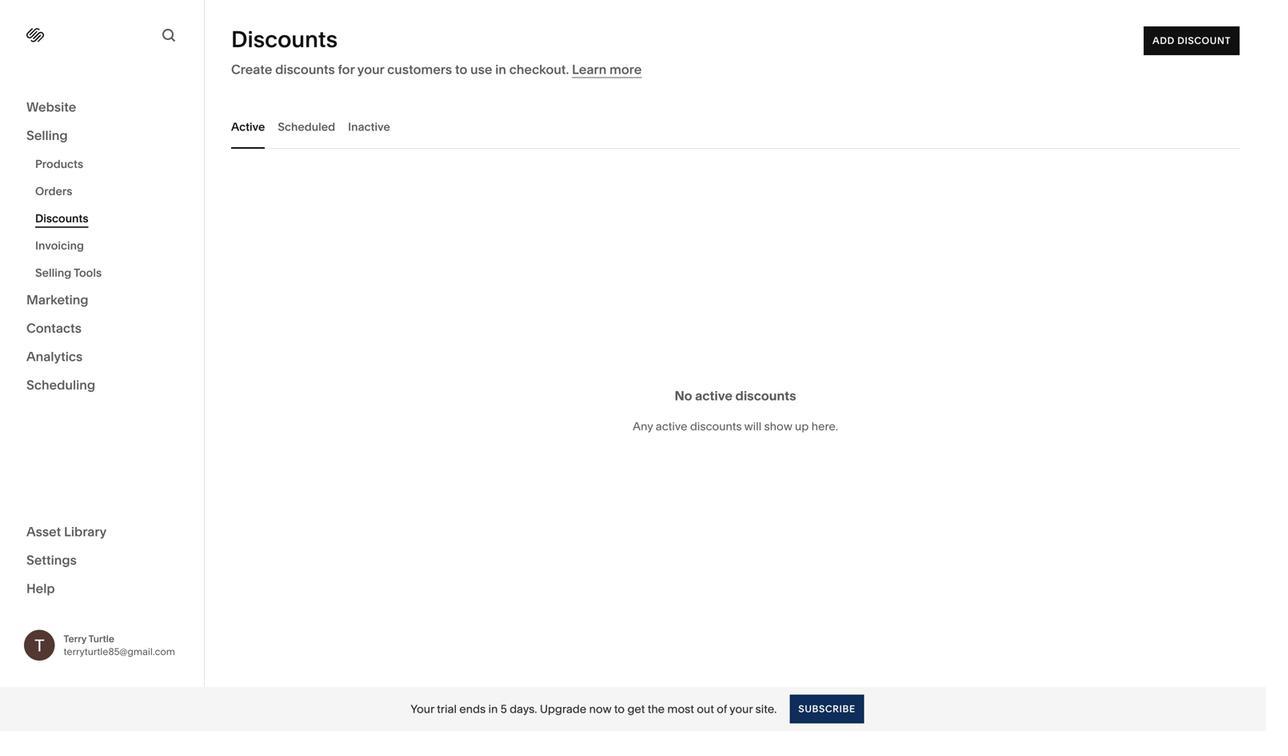 Task type: vqa. For each thing, say whether or not it's contained in the screenshot.
'System Pages' button
no



Task type: describe. For each thing, give the bounding box(es) containing it.
marketing link
[[26, 291, 178, 310]]

help
[[26, 581, 55, 597]]

0 horizontal spatial your
[[358, 62, 385, 77]]

discounts for any active discounts will show up here.
[[691, 420, 742, 433]]

now
[[590, 703, 612, 716]]

turtle
[[88, 633, 114, 645]]

days.
[[510, 703, 538, 716]]

library
[[64, 524, 107, 540]]

site.
[[756, 703, 777, 716]]

analytics
[[26, 349, 83, 365]]

5
[[501, 703, 507, 716]]

settings
[[26, 553, 77, 568]]

asset library
[[26, 524, 107, 540]]

0 horizontal spatial to
[[455, 62, 468, 77]]

selling link
[[26, 127, 178, 146]]

up
[[795, 420, 809, 433]]

out
[[697, 703, 715, 716]]

learn
[[572, 62, 607, 77]]

your trial ends in 5 days. upgrade now to get the most out of your site.
[[411, 703, 777, 716]]

asset
[[26, 524, 61, 540]]

selling for selling
[[26, 128, 68, 143]]

here.
[[812, 420, 839, 433]]

0 vertical spatial discounts
[[275, 62, 335, 77]]

terry turtle terryturtle85@gmail.com
[[64, 633, 175, 658]]

contacts link
[[26, 320, 178, 339]]

active for any
[[656, 420, 688, 433]]

create
[[231, 62, 272, 77]]

active
[[231, 120, 265, 134]]

analytics link
[[26, 348, 178, 367]]

inactive button
[[348, 105, 390, 149]]

inactive
[[348, 120, 390, 134]]

create discounts for your customers to use in checkout. learn more
[[231, 62, 642, 77]]

customers
[[387, 62, 452, 77]]

scheduling
[[26, 377, 95, 393]]

use
[[471, 62, 493, 77]]

add discount button
[[1144, 26, 1241, 55]]

any active discounts will show up here.
[[633, 420, 839, 433]]

tab list containing active
[[231, 105, 1241, 149]]

selling tools
[[35, 266, 102, 280]]

most
[[668, 703, 695, 716]]

terryturtle85@gmail.com
[[64, 646, 175, 658]]

will
[[745, 420, 762, 433]]

orders
[[35, 184, 72, 198]]

active button
[[231, 105, 265, 149]]

1 horizontal spatial to
[[615, 703, 625, 716]]

help link
[[26, 580, 55, 598]]

terry
[[64, 633, 87, 645]]

get
[[628, 703, 645, 716]]

selling tools link
[[35, 259, 186, 287]]



Task type: locate. For each thing, give the bounding box(es) containing it.
active right no
[[696, 388, 733, 404]]

in
[[496, 62, 507, 77], [489, 703, 498, 716]]

1 horizontal spatial active
[[696, 388, 733, 404]]

active
[[696, 388, 733, 404], [656, 420, 688, 433]]

1 vertical spatial discounts
[[35, 212, 88, 225]]

0 vertical spatial to
[[455, 62, 468, 77]]

any
[[633, 420, 653, 433]]

website
[[26, 99, 76, 115]]

discount
[[1178, 35, 1232, 46]]

1 vertical spatial your
[[730, 703, 753, 716]]

contacts
[[26, 321, 82, 336]]

0 vertical spatial your
[[358, 62, 385, 77]]

your right of
[[730, 703, 753, 716]]

asset library link
[[26, 523, 178, 542]]

in right use
[[496, 62, 507, 77]]

1 vertical spatial discounts
[[736, 388, 797, 404]]

checkout.
[[510, 62, 569, 77]]

subscribe button
[[790, 695, 865, 724]]

your
[[411, 703, 435, 716]]

to left use
[[455, 62, 468, 77]]

add
[[1153, 35, 1176, 46]]

discounts up invoicing
[[35, 212, 88, 225]]

invoicing
[[35, 239, 84, 253]]

discounts
[[275, 62, 335, 77], [736, 388, 797, 404], [691, 420, 742, 433]]

subscribe
[[799, 703, 856, 715]]

of
[[717, 703, 728, 716]]

discounts up show
[[736, 388, 797, 404]]

settings link
[[26, 552, 178, 571]]

scheduling link
[[26, 377, 178, 395]]

no
[[675, 388, 693, 404]]

more
[[610, 62, 642, 77]]

0 vertical spatial active
[[696, 388, 733, 404]]

selling inside selling tools 'link'
[[35, 266, 71, 280]]

0 vertical spatial selling
[[26, 128, 68, 143]]

the
[[648, 703, 665, 716]]

selling for selling tools
[[35, 266, 71, 280]]

0 horizontal spatial discounts
[[35, 212, 88, 225]]

1 horizontal spatial discounts
[[231, 26, 338, 53]]

trial
[[437, 703, 457, 716]]

0 horizontal spatial active
[[656, 420, 688, 433]]

active right any
[[656, 420, 688, 433]]

1 vertical spatial to
[[615, 703, 625, 716]]

0 vertical spatial discounts
[[231, 26, 338, 53]]

scheduled button
[[278, 105, 335, 149]]

scheduled
[[278, 120, 335, 134]]

active for no
[[696, 388, 733, 404]]

in left 5
[[489, 703, 498, 716]]

orders link
[[35, 178, 186, 205]]

0 vertical spatial in
[[496, 62, 507, 77]]

selling
[[26, 128, 68, 143], [35, 266, 71, 280]]

marketing
[[26, 292, 88, 308]]

selling up marketing
[[35, 266, 71, 280]]

1 vertical spatial in
[[489, 703, 498, 716]]

discounts link
[[35, 205, 186, 232]]

tools
[[74, 266, 102, 280]]

2 vertical spatial discounts
[[691, 420, 742, 433]]

products link
[[35, 150, 186, 178]]

your
[[358, 62, 385, 77], [730, 703, 753, 716]]

1 vertical spatial selling
[[35, 266, 71, 280]]

for
[[338, 62, 355, 77]]

selling down website
[[26, 128, 68, 143]]

to
[[455, 62, 468, 77], [615, 703, 625, 716]]

discounts
[[231, 26, 338, 53], [35, 212, 88, 225]]

your right for
[[358, 62, 385, 77]]

ends
[[460, 703, 486, 716]]

to left get
[[615, 703, 625, 716]]

discounts up create
[[231, 26, 338, 53]]

products
[[35, 157, 83, 171]]

invoicing link
[[35, 232, 186, 259]]

show
[[765, 420, 793, 433]]

discounts inside 'link'
[[35, 212, 88, 225]]

1 horizontal spatial your
[[730, 703, 753, 716]]

discounts down "no active discounts"
[[691, 420, 742, 433]]

website link
[[26, 98, 178, 117]]

learn more link
[[572, 62, 642, 78]]

1 vertical spatial active
[[656, 420, 688, 433]]

add discount
[[1153, 35, 1232, 46]]

upgrade
[[540, 703, 587, 716]]

discounts for no active discounts
[[736, 388, 797, 404]]

no active discounts
[[675, 388, 797, 404]]

discounts left for
[[275, 62, 335, 77]]

tab list
[[231, 105, 1241, 149]]



